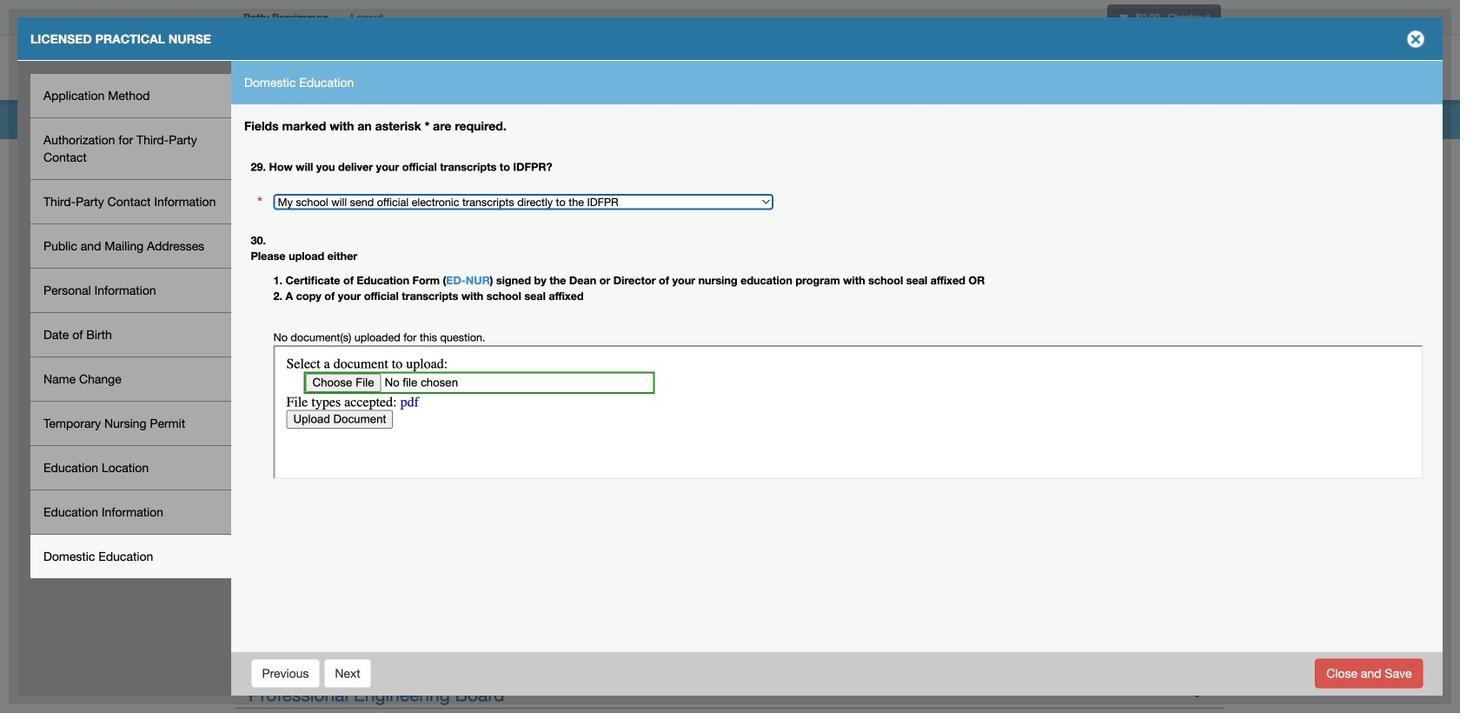 Task type: describe. For each thing, give the bounding box(es) containing it.
chevron down image
[[1189, 337, 1207, 356]]



Task type: locate. For each thing, give the bounding box(es) containing it.
shopping cart image
[[1119, 13, 1128, 22]]

None button
[[251, 659, 320, 688], [324, 659, 372, 688], [1316, 659, 1424, 688], [251, 659, 320, 688], [324, 659, 372, 688], [1316, 659, 1424, 688]]

close window image
[[1403, 25, 1430, 53]]

illinois department of financial and professional regulation image
[[235, 39, 631, 95]]

chevron down image
[[1189, 682, 1207, 700]]



Task type: vqa. For each thing, say whether or not it's contained in the screenshot.
second CHEVRON DOWN Icon from the bottom
yes



